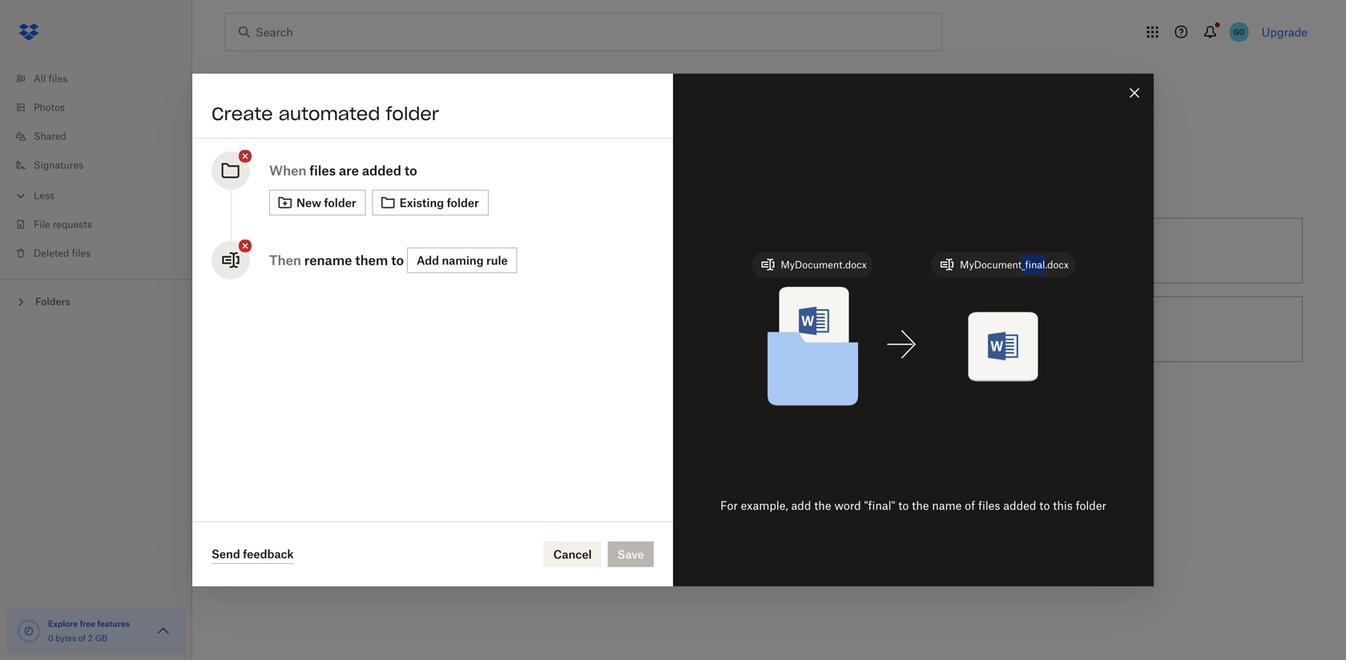 Task type: vqa. For each thing, say whether or not it's contained in the screenshot.
top Send email icon
no



Task type: describe. For each thing, give the bounding box(es) containing it.
then
[[269, 252, 301, 268]]

an
[[254, 180, 271, 196]]

automated
[[279, 103, 380, 125]]

rule for a
[[684, 244, 704, 258]]

name
[[932, 499, 962, 513]]

files right all
[[49, 73, 67, 85]]

files up .docx
[[1062, 244, 1085, 258]]

explore
[[48, 619, 78, 629]]

all files link
[[13, 64, 192, 93]]

a for category
[[333, 244, 339, 258]]

folder right new
[[324, 196, 356, 210]]

signatures
[[34, 159, 83, 171]]

unzip files
[[1017, 323, 1074, 336]]

1 the from the left
[[815, 499, 832, 513]]

existing
[[400, 196, 444, 210]]

photos link
[[13, 93, 192, 122]]

file
[[706, 323, 722, 336]]

then rename them to
[[269, 252, 404, 268]]

files up mydocument.docx
[[780, 244, 802, 258]]

are
[[339, 163, 359, 178]]

category
[[342, 244, 388, 258]]

choose a file format to convert videos to
[[653, 323, 867, 336]]

create
[[212, 103, 273, 125]]

gb
[[95, 634, 108, 644]]

renames
[[732, 244, 777, 258]]

add for add naming rule
[[417, 254, 439, 267]]

mydocument.docx
[[781, 259, 867, 271]]

less
[[34, 190, 55, 202]]

file requests link
[[13, 210, 192, 239]]

add naming rule
[[417, 254, 508, 267]]

send feedback
[[212, 547, 294, 561]]

create automated folder
[[212, 103, 439, 125]]

deleted files
[[34, 247, 91, 259]]

mydocument _final .docx
[[960, 259, 1069, 271]]

all files
[[34, 73, 67, 85]]

convert
[[777, 323, 817, 336]]

new folder
[[297, 196, 356, 210]]

folder up files are added to
[[386, 103, 439, 125]]

pdfs
[[1101, 244, 1129, 258]]

unzip
[[1017, 323, 1048, 336]]

quota usage element
[[16, 619, 42, 644]]

shared
[[34, 130, 67, 142]]

"final"
[[864, 499, 896, 513]]

deleted files link
[[13, 239, 192, 268]]

cancel button
[[544, 542, 602, 567]]

format
[[725, 323, 761, 336]]

folders button
[[0, 289, 192, 313]]

folder right existing
[[447, 196, 479, 210]]

upgrade link
[[1262, 25, 1308, 39]]

photos
[[34, 101, 65, 113]]

a for rule
[[675, 244, 681, 258]]

files right "unzip"
[[1051, 323, 1074, 336]]

send
[[212, 547, 240, 561]]

set a rule that renames files
[[653, 244, 802, 258]]

upgrade
[[1262, 25, 1308, 39]]

videos
[[820, 323, 854, 336]]

2 the from the left
[[912, 499, 929, 513]]

dropbox image
[[13, 16, 45, 48]]

choose a file format to convert videos to button
[[582, 290, 946, 369]]

explore free features 0 bytes of 2 gb
[[48, 619, 130, 644]]

all
[[34, 73, 46, 85]]

naming
[[442, 254, 484, 267]]

new folder button
[[269, 190, 366, 216]]

folder right this
[[1076, 499, 1107, 513]]

add an automation main content
[[218, 115, 1347, 660]]



Task type: locate. For each thing, give the bounding box(es) containing it.
0
[[48, 634, 53, 644]]

file requests
[[34, 218, 92, 230]]

convert
[[1017, 244, 1059, 258]]

new
[[297, 196, 321, 210]]

choose
[[289, 244, 329, 258], [653, 323, 693, 336]]

0 horizontal spatial add
[[224, 180, 250, 196]]

set a rule that renames files button
[[582, 212, 946, 290]]

choose down new
[[289, 244, 329, 258]]

by
[[453, 244, 466, 258]]

0 horizontal spatial added
[[362, 163, 402, 178]]

files right name
[[979, 499, 1001, 513]]

added
[[362, 163, 402, 178], [1004, 499, 1037, 513]]

add an automation
[[224, 180, 353, 196]]

of inside the explore free features 0 bytes of 2 gb
[[78, 634, 86, 644]]

create automated folder dialog
[[192, 74, 1154, 587]]

requests
[[53, 218, 92, 230]]

them
[[355, 252, 388, 268]]

to
[[405, 163, 417, 178], [391, 244, 401, 258], [1088, 244, 1098, 258], [391, 252, 404, 268], [764, 323, 774, 336], [857, 323, 867, 336], [899, 499, 909, 513], [1040, 499, 1050, 513]]

choose inside choose a category to sort files by button
[[289, 244, 329, 258]]

folders
[[35, 296, 70, 308]]

rule
[[684, 244, 704, 258], [487, 254, 508, 267]]

automation
[[275, 180, 353, 196]]

2 horizontal spatial a
[[696, 323, 703, 336]]

bytes
[[56, 634, 76, 644]]

choose inside choose a file format to convert videos to 'button'
[[653, 323, 693, 336]]

1 vertical spatial add
[[417, 254, 439, 267]]

1 horizontal spatial add
[[417, 254, 439, 267]]

list
[[0, 55, 192, 279]]

choose for choose a category to sort files by
[[289, 244, 329, 258]]

a
[[333, 244, 339, 258], [675, 244, 681, 258], [696, 323, 703, 336]]

1 vertical spatial choose
[[653, 323, 693, 336]]

1 horizontal spatial the
[[912, 499, 929, 513]]

a inside choose a file format to convert videos to 'button'
[[696, 323, 703, 336]]

mydocument
[[960, 259, 1022, 271]]

0 horizontal spatial choose
[[289, 244, 329, 258]]

1 horizontal spatial choose
[[653, 323, 693, 336]]

add left by
[[417, 254, 439, 267]]

unzip files button
[[946, 290, 1310, 369]]

choose left file
[[653, 323, 693, 336]]

rule inside add an automation main content
[[684, 244, 704, 258]]

files right deleted
[[72, 247, 91, 259]]

folder
[[386, 103, 439, 125], [324, 196, 356, 210], [447, 196, 479, 210], [1076, 499, 1107, 513]]

added left this
[[1004, 499, 1037, 513]]

feedback
[[243, 547, 294, 561]]

of left 2
[[78, 634, 86, 644]]

add
[[224, 180, 250, 196], [417, 254, 439, 267]]

add inside button
[[417, 254, 439, 267]]

_final
[[1022, 259, 1045, 271]]

choose a category to sort files by button
[[218, 212, 582, 290]]

.docx
[[1045, 259, 1069, 271]]

this
[[1053, 499, 1073, 513]]

cancel
[[554, 548, 592, 561]]

1 vertical spatial added
[[1004, 499, 1037, 513]]

existing folder button
[[372, 190, 489, 216]]

choose a category to sort files by
[[289, 244, 466, 258]]

files up automation
[[310, 163, 336, 178]]

rule left that
[[684, 244, 704, 258]]

example,
[[741, 499, 788, 513]]

2
[[88, 634, 93, 644]]

shared link
[[13, 122, 192, 151]]

0 vertical spatial of
[[965, 499, 976, 513]]

rule right naming
[[487, 254, 508, 267]]

file
[[34, 218, 50, 230]]

of
[[965, 499, 976, 513], [78, 634, 86, 644]]

add inside main content
[[224, 180, 250, 196]]

1 horizontal spatial a
[[675, 244, 681, 258]]

0 vertical spatial added
[[362, 163, 402, 178]]

sort
[[404, 244, 425, 258]]

a for file
[[696, 323, 703, 336]]

0 horizontal spatial of
[[78, 634, 86, 644]]

1 horizontal spatial rule
[[684, 244, 704, 258]]

add left an
[[224, 180, 250, 196]]

list containing all files
[[0, 55, 192, 279]]

a right set
[[675, 244, 681, 258]]

send feedback button
[[212, 545, 294, 564]]

files are added to
[[310, 163, 417, 178]]

files
[[49, 73, 67, 85], [310, 163, 336, 178], [428, 244, 450, 258], [780, 244, 802, 258], [1062, 244, 1085, 258], [72, 247, 91, 259], [1051, 323, 1074, 336], [979, 499, 1001, 513]]

0 horizontal spatial a
[[333, 244, 339, 258]]

a left the category
[[333, 244, 339, 258]]

a inside set a rule that renames files button
[[675, 244, 681, 258]]

rule inside create automated folder dialog
[[487, 254, 508, 267]]

for
[[721, 499, 738, 513]]

the left name
[[912, 499, 929, 513]]

signatures link
[[13, 151, 192, 180]]

a inside choose a category to sort files by button
[[333, 244, 339, 258]]

a left file
[[696, 323, 703, 336]]

of inside create automated folder dialog
[[965, 499, 976, 513]]

free
[[80, 619, 95, 629]]

1 horizontal spatial added
[[1004, 499, 1037, 513]]

word
[[835, 499, 861, 513]]

of right name
[[965, 499, 976, 513]]

convert files to pdfs button
[[946, 212, 1310, 290]]

set
[[653, 244, 672, 258]]

1 horizontal spatial of
[[965, 499, 976, 513]]

added right are
[[362, 163, 402, 178]]

existing folder
[[400, 196, 479, 210]]

add
[[791, 499, 811, 513]]

0 horizontal spatial rule
[[487, 254, 508, 267]]

features
[[97, 619, 130, 629]]

that
[[707, 244, 729, 258]]

add for add an automation
[[224, 180, 250, 196]]

the right add
[[815, 499, 832, 513]]

add naming rule button
[[407, 248, 518, 273]]

rename
[[304, 252, 352, 268]]

0 horizontal spatial the
[[815, 499, 832, 513]]

convert files to pdfs
[[1017, 244, 1129, 258]]

files left by
[[428, 244, 450, 258]]

0 vertical spatial add
[[224, 180, 250, 196]]

deleted
[[34, 247, 69, 259]]

when
[[269, 163, 307, 178]]

for example, add the word "final" to the name of files added to this folder
[[721, 499, 1107, 513]]

less image
[[13, 188, 29, 204]]

1 vertical spatial of
[[78, 634, 86, 644]]

choose for choose a file format to convert videos to
[[653, 323, 693, 336]]

rule for naming
[[487, 254, 508, 267]]

0 vertical spatial choose
[[289, 244, 329, 258]]



